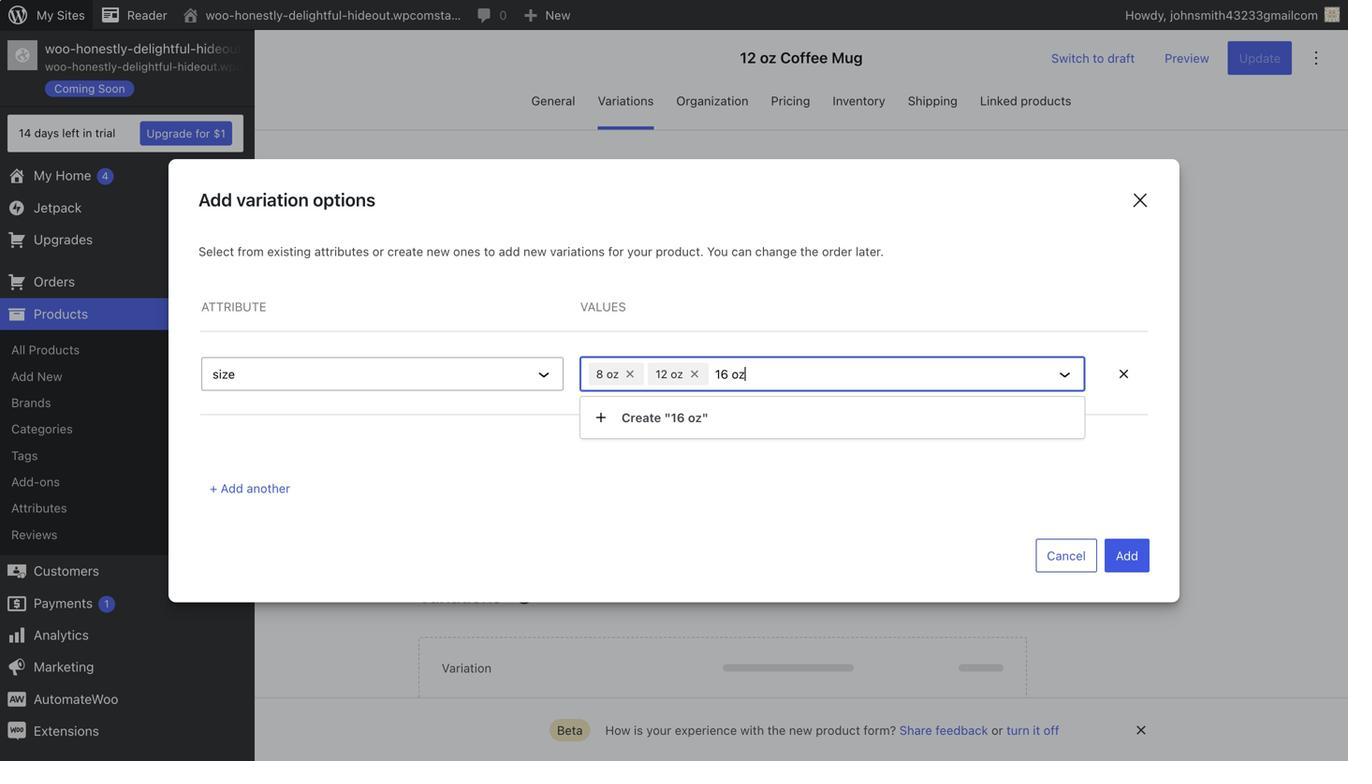 Task type: vqa. For each thing, say whether or not it's contained in the screenshot.
Shipping button
yes



Task type: locate. For each thing, give the bounding box(es) containing it.
add up select
[[198, 189, 232, 210]]

1 vertical spatial new
[[37, 369, 62, 383]]

honestly- inside toolbar navigation
[[235, 8, 288, 22]]

0 vertical spatial to
[[1093, 51, 1104, 65]]

oz for 12 oz coffee mug
[[760, 49, 777, 67]]

in left remove 12 oz icon at the right
[[666, 375, 675, 390]]

oz inside product editor top bar. region
[[760, 49, 777, 67]]

0 vertical spatial the
[[800, 244, 819, 258]]

in right left
[[83, 127, 92, 140]]

your left 'product.'
[[627, 244, 652, 258]]

new link
[[515, 0, 578, 30]]

variations inside add variation options "document"
[[550, 244, 605, 258]]

add inside button
[[787, 424, 810, 438]]

change
[[755, 244, 797, 258]]

automatewoo
[[34, 691, 118, 707]]

to
[[1093, 51, 1104, 65], [484, 244, 495, 258]]

your
[[627, 244, 652, 258], [589, 375, 614, 390], [647, 723, 672, 737]]

add down all
[[11, 369, 34, 383]]

1 horizontal spatial the
[[800, 244, 819, 258]]

1 horizontal spatial in
[[666, 375, 675, 390]]

oz right 8
[[607, 367, 619, 381]]

tags link
[[0, 442, 255, 469]]

all products link
[[0, 337, 255, 363]]

linked
[[980, 94, 1018, 108]]

close image
[[1129, 189, 1152, 211]]

share feedback button
[[900, 723, 988, 737]]

1 horizontal spatial product
[[816, 723, 860, 737]]

0 horizontal spatial 12
[[656, 367, 668, 381]]

0 horizontal spatial oz
[[607, 367, 619, 381]]

new down the all products
[[37, 369, 62, 383]]

1 vertical spatial to
[[484, 244, 495, 258]]

1 vertical spatial or
[[834, 375, 845, 390]]

new
[[427, 244, 450, 258], [523, 244, 547, 258], [789, 723, 813, 737]]

1 vertical spatial variations
[[418, 585, 502, 607]]

hideout.wpcomstaging.com
[[196, 41, 363, 56], [178, 60, 323, 73]]

new right add
[[523, 244, 547, 258]]

0 horizontal spatial options
[[313, 189, 376, 210]]

variations up the values
[[550, 244, 605, 258]]

for inside add variation options "document"
[[608, 244, 624, 258]]

tab list containing general
[[255, 86, 1348, 130]]

your inside add variation options "document"
[[627, 244, 652, 258]]

2 horizontal spatial oz
[[760, 49, 777, 67]]

0 horizontal spatial variations
[[418, 585, 502, 607]]

options
[[313, 189, 376, 210], [623, 424, 665, 438]]

linked products
[[980, 94, 1072, 108]]

variations left the view helper text image
[[418, 585, 502, 607]]

None field
[[210, 364, 525, 384], [712, 364, 1046, 384], [713, 366, 1045, 382], [712, 364, 1046, 384], [713, 366, 1045, 382]]

0 vertical spatial honestly-
[[235, 8, 288, 22]]

cancel
[[1047, 548, 1086, 562]]

1 vertical spatial variations
[[727, 375, 782, 390]]

1 vertical spatial for
[[608, 244, 624, 258]]

products down orders
[[34, 306, 88, 321]]

2 horizontal spatial new
[[789, 723, 813, 737]]

preview link
[[1154, 41, 1221, 75]]

woo-honestly-delightful-hideout.wpcomsta… link
[[175, 0, 469, 30]]

new for experience
[[789, 723, 813, 737]]

variations button
[[598, 86, 654, 130]]

12 for 12 oz
[[656, 367, 668, 381]]

jetpack link
[[0, 192, 255, 224]]

1 horizontal spatial for
[[608, 244, 624, 258]]

or inside add variation options "document"
[[372, 244, 384, 258]]

create
[[622, 410, 661, 425]]

+ add another button
[[198, 471, 302, 505]]

0 vertical spatial products
[[34, 306, 88, 321]]

remove 12 oz image
[[685, 365, 704, 383]]

the right with
[[768, 723, 786, 737]]

all
[[11, 343, 25, 357]]

1 vertical spatial honestly-
[[76, 41, 133, 56]]

products inside "link"
[[34, 306, 88, 321]]

tab list
[[255, 86, 1348, 130]]

0 horizontal spatial to
[[484, 244, 495, 258]]

cancel button
[[1036, 539, 1097, 572]]

12
[[740, 49, 756, 67], [656, 367, 668, 381]]

reader
[[127, 8, 167, 22]]

0 vertical spatial woo-
[[206, 8, 235, 22]]

add for new
[[11, 369, 34, 383]]

main menu navigation
[[0, 30, 363, 761]]

1 horizontal spatial 12
[[740, 49, 756, 67]]

attributes link
[[0, 495, 255, 521]]

1 vertical spatial product
[[816, 723, 860, 737]]

linked products button
[[980, 86, 1072, 130]]

left
[[62, 127, 80, 140]]

0 horizontal spatial variations
[[550, 244, 605, 258]]

woo- inside toolbar navigation
[[206, 8, 235, 22]]

like
[[785, 375, 805, 390]]

size
[[808, 375, 830, 390]]

delightful- for hideout.wpcomstaging.com
[[133, 41, 196, 56]]

trial
[[95, 127, 115, 140]]

12 inside product editor top bar. region
[[740, 49, 756, 67]]

1 horizontal spatial to
[[1093, 51, 1104, 65]]

product left the form?
[[816, 723, 860, 737]]

12 inside add variation options "document"
[[656, 367, 668, 381]]

2 vertical spatial or
[[992, 723, 1003, 737]]

add-ons
[[11, 475, 60, 489]]

oz for 12 oz
[[671, 367, 683, 381]]

add
[[499, 244, 520, 258]]

or left turn
[[992, 723, 1003, 737]]

new inside toolbar navigation
[[545, 8, 571, 22]]

12 oz
[[656, 367, 683, 381]]

for left $1
[[195, 127, 210, 140]]

add right cancel button
[[1116, 548, 1139, 562]]

delightful- inside toolbar navigation
[[288, 8, 348, 22]]

pricing
[[771, 94, 810, 108]]

automatewoo link
[[0, 683, 255, 715]]

add inside 'link'
[[11, 369, 34, 383]]

to left add
[[484, 244, 495, 258]]

hideout.wpcomstaging.com down woo-honestly-delightful-hideout.wpcomsta… link
[[196, 41, 363, 56]]

product
[[618, 375, 662, 390], [816, 723, 860, 737]]

inventory
[[833, 94, 886, 108]]

1 horizontal spatial new
[[545, 8, 571, 22]]

values
[[580, 299, 626, 313]]

0 vertical spatial 12
[[740, 49, 756, 67]]

product up create
[[618, 375, 662, 390]]

new right with
[[789, 723, 813, 737]]

coming
[[54, 82, 95, 95]]

2 vertical spatial your
[[647, 723, 672, 737]]

8
[[596, 367, 603, 381]]

products up add new
[[29, 343, 80, 357]]

payments
[[34, 595, 93, 611]]

1 vertical spatial options
[[623, 424, 665, 438]]

0 vertical spatial new
[[545, 8, 571, 22]]

add inside button
[[1116, 548, 1139, 562]]

beta
[[557, 723, 583, 737]]

or right size
[[834, 375, 845, 390]]

shipping button
[[908, 86, 958, 130]]

woo-honestly-delightful-hideout.wpcomstaging.com woo-honestly-delightful-hideout.wpcomstaging.com coming soon
[[45, 41, 363, 95]]

1 horizontal spatial options
[[623, 424, 665, 438]]

toolbar navigation
[[93, 0, 1348, 34]]

variations inside tab list
[[598, 94, 654, 108]]

0 horizontal spatial the
[[768, 723, 786, 737]]

1 vertical spatial 12
[[656, 367, 668, 381]]

0 horizontal spatial in
[[83, 127, 92, 140]]

new inside 'link'
[[37, 369, 62, 383]]

0 horizontal spatial for
[[195, 127, 210, 140]]

woo- for hideout.wpcomsta…
[[206, 8, 235, 22]]

the
[[800, 244, 819, 258], [768, 723, 786, 737]]

marketing link
[[0, 651, 255, 683]]

new up general
[[545, 8, 571, 22]]

share
[[900, 723, 932, 737]]

1 horizontal spatial or
[[834, 375, 845, 390]]

2 vertical spatial woo-
[[45, 60, 72, 73]]

add left colors
[[787, 424, 810, 438]]

variations
[[598, 94, 654, 108], [418, 585, 502, 607]]

0 horizontal spatial new
[[37, 369, 62, 383]]

0 vertical spatial product
[[618, 375, 662, 390]]

another
[[247, 481, 290, 495]]

or left create
[[372, 244, 384, 258]]

the left order
[[800, 244, 819, 258]]

options inside "document"
[[313, 189, 376, 210]]

products
[[34, 306, 88, 321], [29, 343, 80, 357]]

variations
[[550, 244, 605, 258], [727, 375, 782, 390]]

0 vertical spatial options
[[313, 189, 376, 210]]

for inside upgrade for $1 button
[[195, 127, 210, 140]]

for up the values
[[608, 244, 624, 258]]

add for colors
[[787, 424, 810, 438]]

0 horizontal spatial product
[[618, 375, 662, 390]]

0 vertical spatial for
[[195, 127, 210, 140]]

oz left remove 12 oz icon at the right
[[671, 367, 683, 381]]

new left ones
[[427, 244, 450, 258]]

1 vertical spatial in
[[666, 375, 675, 390]]

hideout.wpcomstaging.com up $1
[[178, 60, 323, 73]]

remove 8 oz image
[[621, 365, 640, 383]]

"16
[[664, 410, 685, 425]]

1 vertical spatial your
[[589, 375, 614, 390]]

variations left like
[[727, 375, 782, 390]]

turn it off button
[[1007, 723, 1059, 737]]

0 horizontal spatial new
[[427, 244, 450, 258]]

0 vertical spatial your
[[627, 244, 652, 258]]

add left create
[[597, 424, 620, 438]]

add sizes
[[699, 424, 754, 438]]

to left draft
[[1093, 51, 1104, 65]]

1 horizontal spatial variations
[[598, 94, 654, 108]]

add left sizes
[[699, 424, 722, 438]]

1 vertical spatial products
[[29, 343, 80, 357]]

switch to draft
[[1052, 51, 1135, 65]]

add options button
[[586, 414, 677, 448]]

oz left coffee on the top right
[[760, 49, 777, 67]]

upgrade for $1
[[147, 127, 226, 140]]

for
[[195, 127, 210, 140], [608, 244, 624, 258]]

12 right 'remove 8 oz' image on the left of the page
[[656, 367, 668, 381]]

how
[[605, 723, 631, 737]]

johnsmith43233gmailcom
[[1170, 8, 1318, 22]]

add-
[[11, 475, 39, 489]]

in inside navigation
[[83, 127, 92, 140]]

1 vertical spatial woo-
[[45, 41, 76, 56]]

0 vertical spatial variations
[[598, 94, 654, 108]]

0 vertical spatial variations
[[550, 244, 605, 258]]

0 horizontal spatial or
[[372, 244, 384, 258]]

12 down toolbar navigation
[[740, 49, 756, 67]]

your right is
[[647, 723, 672, 737]]

your right 'sell'
[[589, 375, 614, 390]]

1 horizontal spatial variations
[[727, 375, 782, 390]]

1 vertical spatial delightful-
[[133, 41, 196, 56]]

add for sizes
[[699, 424, 722, 438]]

inventory button
[[833, 86, 886, 130]]

0 vertical spatial delightful-
[[288, 8, 348, 22]]

1 horizontal spatial oz
[[671, 367, 683, 381]]

add sizes button
[[688, 414, 765, 448]]

variations right general
[[598, 94, 654, 108]]

attributes
[[314, 244, 369, 258]]

0 vertical spatial or
[[372, 244, 384, 258]]

reviews
[[11, 528, 58, 542]]

0 vertical spatial in
[[83, 127, 92, 140]]



Task type: describe. For each thing, give the bounding box(es) containing it.
days
[[34, 127, 59, 140]]

tags
[[11, 448, 38, 462]]

turn
[[1007, 723, 1030, 737]]

experience
[[675, 723, 737, 737]]

attributes
[[11, 501, 67, 515]]

analytics
[[34, 627, 89, 643]]

hideout.wpcomsta…
[[348, 8, 461, 22]]

oz for 8 oz
[[607, 367, 619, 381]]

1 vertical spatial the
[[768, 723, 786, 737]]

home
[[56, 168, 91, 183]]

variations inside block: product section "document"
[[418, 585, 502, 607]]

reviews link
[[0, 521, 255, 548]]

analytics link
[[0, 619, 255, 651]]

hide this message image
[[1130, 719, 1153, 742]]

2 horizontal spatial or
[[992, 723, 1003, 737]]

1 vertical spatial hideout.wpcomstaging.com
[[178, 60, 323, 73]]

0 vertical spatial hideout.wpcomstaging.com
[[196, 41, 363, 56]]

add button
[[1105, 539, 1150, 572]]

variation
[[442, 661, 492, 675]]

new for attributes
[[427, 244, 450, 258]]

brands
[[11, 396, 51, 410]]

view helper text image
[[513, 585, 535, 607]]

to inside button
[[1093, 51, 1104, 65]]

add colors
[[787, 424, 848, 438]]

multiple
[[679, 375, 724, 390]]

add for variation
[[198, 189, 232, 210]]

1 horizontal spatial new
[[523, 244, 547, 258]]

in for multiple
[[666, 375, 675, 390]]

to inside add variation options "document"
[[484, 244, 495, 258]]

switch to draft button
[[1040, 41, 1146, 75]]

off
[[1044, 723, 1059, 737]]

add variation options
[[198, 189, 376, 210]]

the inside add variation options "document"
[[800, 244, 819, 258]]

add new link
[[0, 363, 255, 389]]

1
[[104, 598, 109, 610]]

extensions link
[[0, 715, 255, 747]]

brands link
[[0, 389, 255, 416]]

4
[[102, 170, 109, 182]]

delightful- for hideout.wpcomsta…
[[288, 8, 348, 22]]

2 vertical spatial delightful-
[[122, 60, 178, 73]]

shipping
[[908, 94, 958, 108]]

remove attribute image
[[1113, 363, 1135, 385]]

order
[[822, 244, 852, 258]]

payments 1
[[34, 595, 109, 611]]

color.
[[849, 375, 880, 390]]

add-ons link
[[0, 469, 255, 495]]

honestly- for hideout.wpcomsta…
[[235, 8, 288, 22]]

options inside button
[[623, 424, 665, 438]]

select from existing attributes or create new ones to add new variations for your product. you can change the order later.
[[198, 244, 884, 258]]

Search or create attribute field
[[211, 366, 524, 382]]

create
[[387, 244, 423, 258]]

upgrade for $1 button
[[140, 121, 232, 146]]

+
[[210, 481, 217, 495]]

add for options
[[597, 424, 620, 438]]

product editor top bar. region
[[255, 30, 1348, 130]]

12 oz coffee mug
[[740, 49, 863, 67]]

orders link
[[0, 266, 255, 298]]

draft
[[1108, 51, 1135, 65]]

customers
[[34, 563, 99, 579]]

ons
[[39, 475, 60, 489]]

$1
[[213, 127, 226, 140]]

woo-honestly-delightful-hideout.wpcomsta…
[[206, 8, 461, 22]]

ones
[[453, 244, 481, 258]]

categories link
[[0, 416, 255, 442]]

mug
[[832, 49, 863, 67]]

customers link
[[0, 555, 255, 587]]

how is your experience with the new product form? share feedback or turn it off
[[605, 723, 1059, 737]]

orders
[[34, 274, 75, 289]]

upgrade
[[147, 127, 192, 140]]

select
[[198, 244, 234, 258]]

add variation options document
[[169, 159, 1180, 602]]

add colors button
[[776, 414, 859, 448]]

later.
[[856, 244, 884, 258]]

create "16 oz"
[[622, 410, 709, 425]]

general button
[[531, 86, 575, 130]]

product.
[[656, 244, 704, 258]]

extensions
[[34, 723, 99, 739]]

existing
[[267, 244, 311, 258]]

products link
[[0, 298, 255, 330]]

woo- for hideout.wpcomstaging.com
[[45, 41, 76, 56]]

you
[[707, 244, 728, 258]]

organization
[[676, 94, 749, 108]]

add right +
[[221, 481, 243, 495]]

none field the search or create attribute
[[210, 364, 525, 384]]

marketing
[[34, 659, 94, 675]]

oz"
[[688, 410, 709, 425]]

in for trial
[[83, 127, 92, 140]]

14
[[19, 127, 31, 140]]

update
[[1239, 51, 1281, 65]]

coffee
[[780, 49, 828, 67]]

12 for 12 oz coffee mug
[[740, 49, 756, 67]]

feedback
[[936, 723, 988, 737]]

soon
[[98, 82, 125, 95]]

it
[[1033, 723, 1040, 737]]

categories
[[11, 422, 73, 436]]

add options
[[597, 424, 665, 438]]

honestly- for hideout.wpcomstaging.com
[[76, 41, 133, 56]]

jetpack
[[34, 200, 82, 215]]

reader link
[[93, 0, 175, 30]]

block: product section document
[[418, 585, 1027, 761]]

colors
[[813, 424, 848, 438]]

14 days left in trial
[[19, 127, 115, 140]]

2 vertical spatial honestly-
[[72, 60, 122, 73]]

switch
[[1052, 51, 1090, 65]]

variation
[[236, 189, 309, 210]]



